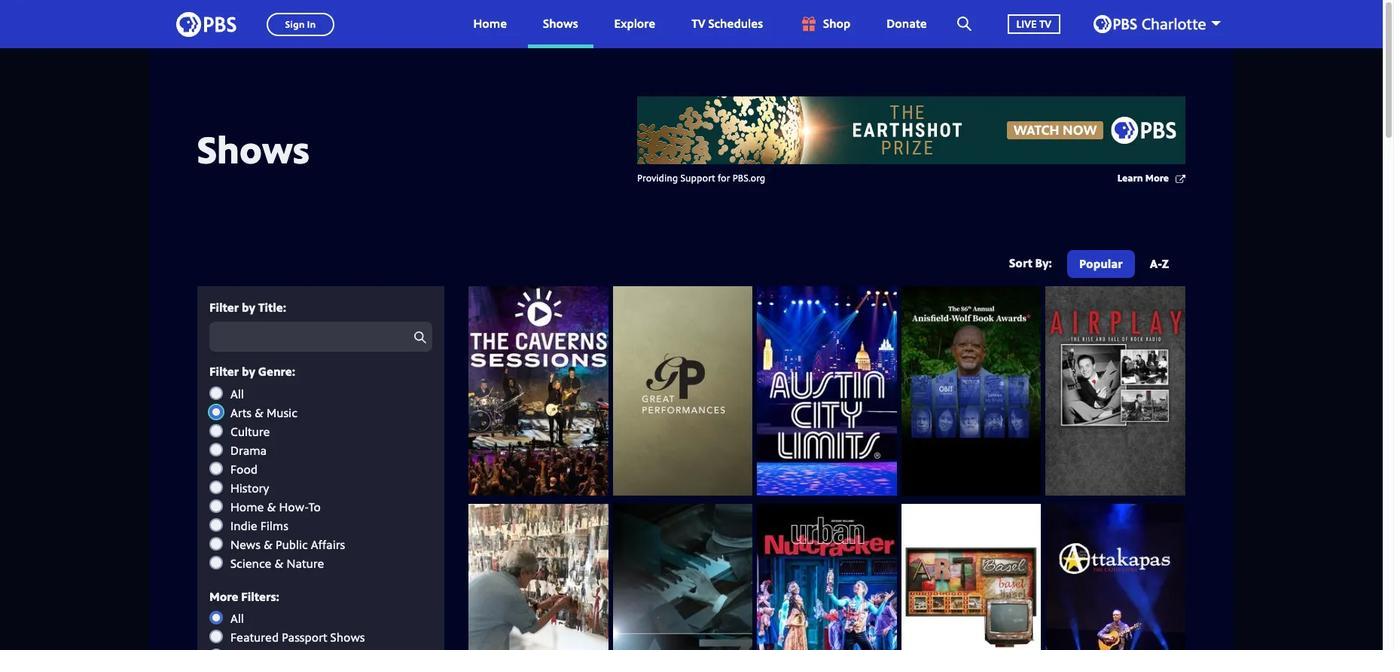 Task type: describe. For each thing, give the bounding box(es) containing it.
filter by genre: all arts & music culture drama food history home & how-to indie films news & public affairs science & nature
[[210, 363, 345, 572]]

filter for filter by genre: all arts & music culture drama food history home & how-to indie films news & public affairs science & nature
[[210, 363, 239, 380]]

search image
[[958, 17, 972, 31]]

sort by:
[[1010, 254, 1053, 271]]

by for genre:
[[242, 363, 255, 380]]

culture
[[231, 423, 270, 440]]

shop link
[[785, 0, 866, 48]]

a-z
[[1151, 255, 1170, 272]]

for
[[718, 171, 731, 185]]

the 86th annual anisfield-wolf book awards image
[[902, 286, 1042, 496]]

films
[[260, 517, 289, 534]]

pbs charlotte image
[[1094, 15, 1207, 33]]

donate
[[887, 15, 927, 32]]

live tv
[[1017, 16, 1052, 31]]

shows inside all featured passport shows
[[331, 629, 365, 646]]

z
[[1163, 255, 1170, 272]]

featured
[[231, 629, 279, 646]]

sort by: element
[[1065, 250, 1182, 282]]

austin city limits image
[[758, 286, 897, 496]]

news
[[231, 536, 261, 553]]

1 horizontal spatial tv
[[1040, 16, 1052, 31]]

great performances image
[[613, 286, 753, 496]]

to
[[309, 499, 321, 515]]

how-
[[279, 499, 309, 515]]

providing
[[638, 171, 679, 185]]

providing support for pbs.org
[[638, 171, 766, 185]]

shop
[[824, 15, 851, 32]]

a-
[[1151, 255, 1163, 272]]

donate link
[[872, 0, 942, 48]]

& right arts
[[255, 404, 264, 421]]

all inside all featured passport shows
[[231, 610, 244, 627]]

0 vertical spatial more
[[1146, 171, 1170, 185]]

& down films
[[264, 536, 273, 553]]

filters:
[[241, 588, 279, 605]]

& up films
[[267, 499, 276, 515]]

0 horizontal spatial more
[[210, 588, 238, 605]]

0 vertical spatial shows
[[543, 15, 578, 32]]

learn
[[1118, 171, 1144, 185]]

affairs
[[311, 536, 345, 553]]

nature
[[287, 555, 324, 572]]

pbs.org
[[733, 171, 766, 185]]

american pianists awards 2019 gala finals image
[[613, 504, 753, 650]]

filter for filter by title:
[[210, 299, 239, 316]]

by for title:
[[242, 299, 255, 316]]



Task type: vqa. For each thing, say whether or not it's contained in the screenshot.
the bottommost by
yes



Task type: locate. For each thing, give the bounding box(es) containing it.
2 filter from the top
[[210, 363, 239, 380]]

shows
[[543, 15, 578, 32], [197, 123, 310, 174], [331, 629, 365, 646]]

title:
[[258, 299, 286, 316]]

sort
[[1010, 254, 1033, 271]]

more filters:
[[210, 588, 279, 605]]

home
[[474, 15, 507, 32], [231, 499, 264, 515]]

home link
[[459, 0, 522, 48]]

pbs image
[[176, 7, 237, 41]]

art basel: a portrait image
[[902, 504, 1042, 650]]

more left filters:
[[210, 588, 238, 605]]

explore
[[615, 15, 656, 32]]

filter left 'title:'
[[210, 299, 239, 316]]

1 horizontal spatial more
[[1146, 171, 1170, 185]]

0 vertical spatial all
[[231, 386, 244, 402]]

learn more
[[1118, 171, 1170, 185]]

all inside filter by genre: all arts & music culture drama food history home & how-to indie films news & public affairs science & nature
[[231, 386, 244, 402]]

more filters: element
[[210, 610, 433, 650]]

tv left schedules
[[692, 15, 706, 32]]

all featured passport shows
[[231, 610, 365, 646]]

all
[[231, 386, 244, 402], [231, 610, 244, 627]]

science
[[231, 555, 272, 572]]

advertisement region
[[638, 96, 1186, 164]]

1 horizontal spatial shows
[[331, 629, 365, 646]]

anthony williams' urban nutcracker image
[[758, 504, 897, 650]]

1 vertical spatial filter
[[210, 363, 239, 380]]

0 vertical spatial home
[[474, 15, 507, 32]]

0 vertical spatial filter
[[210, 299, 239, 316]]

support
[[681, 171, 716, 185]]

0 vertical spatial by
[[242, 299, 255, 316]]

explore link
[[600, 0, 671, 48]]

popular
[[1080, 255, 1123, 272]]

home inside filter by genre: all arts & music culture drama food history home & how-to indie films news & public affairs science & nature
[[231, 499, 264, 515]]

filter inside filter by genre: all arts & music culture drama food history home & how-to indie films news & public affairs science & nature
[[210, 363, 239, 380]]

&
[[255, 404, 264, 421], [267, 499, 276, 515], [264, 536, 273, 553], [275, 555, 284, 572]]

filter up arts
[[210, 363, 239, 380]]

1 vertical spatial home
[[231, 499, 264, 515]]

2 horizontal spatial shows
[[543, 15, 578, 32]]

airplay: the rise and fall of rock radio image
[[1046, 286, 1186, 496]]

0 horizontal spatial home
[[231, 499, 264, 515]]

2 vertical spatial shows
[[331, 629, 365, 646]]

by:
[[1036, 254, 1053, 271]]

live tv link
[[993, 0, 1076, 48]]

aldwyth: fully assembled image
[[469, 504, 609, 650]]

passport
[[282, 629, 328, 646]]

by
[[242, 299, 255, 316], [242, 363, 255, 380]]

shows link
[[528, 0, 594, 48]]

all down more filters: at the left of page
[[231, 610, 244, 627]]

by left 'title:'
[[242, 299, 255, 316]]

all up arts
[[231, 386, 244, 402]]

0 horizontal spatial shows
[[197, 123, 310, 174]]

1 filter from the top
[[210, 299, 239, 316]]

tv schedules
[[692, 15, 763, 32]]

public
[[276, 536, 308, 553]]

& down public
[[275, 555, 284, 572]]

more
[[1146, 171, 1170, 185], [210, 588, 238, 605]]

learn more link
[[1118, 171, 1186, 186]]

tv
[[692, 15, 706, 32], [1040, 16, 1052, 31]]

1 vertical spatial shows
[[197, 123, 310, 174]]

0 horizontal spatial tv
[[692, 15, 706, 32]]

tv right "live"
[[1040, 16, 1052, 31]]

filter by title:
[[210, 299, 286, 316]]

1 horizontal spatial home
[[474, 15, 507, 32]]

filter
[[210, 299, 239, 316], [210, 363, 239, 380]]

tv schedules link
[[677, 0, 779, 48]]

indie
[[231, 517, 257, 534]]

music
[[267, 404, 298, 421]]

by left genre:
[[242, 363, 255, 380]]

live
[[1017, 16, 1037, 31]]

Filter by Title: text field
[[210, 322, 433, 352]]

1 vertical spatial more
[[210, 588, 238, 605]]

arts
[[231, 404, 252, 421]]

genre:
[[258, 363, 295, 380]]

the caverns sessions image
[[469, 286, 609, 496]]

1 vertical spatial by
[[242, 363, 255, 380]]

2 by from the top
[[242, 363, 255, 380]]

1 all from the top
[[231, 386, 244, 402]]

home down history
[[231, 499, 264, 515]]

1 vertical spatial all
[[231, 610, 244, 627]]

attakapas: the cajun story image
[[1046, 504, 1186, 650]]

by inside filter by genre: all arts & music culture drama food history home & how-to indie films news & public affairs science & nature
[[242, 363, 255, 380]]

food
[[231, 461, 258, 478]]

schedules
[[709, 15, 763, 32]]

home left shows link
[[474, 15, 507, 32]]

filter by genre: element
[[210, 386, 433, 572]]

more right 'learn'
[[1146, 171, 1170, 185]]

2 all from the top
[[231, 610, 244, 627]]

1 by from the top
[[242, 299, 255, 316]]

drama
[[231, 442, 267, 459]]

history
[[231, 480, 269, 496]]



